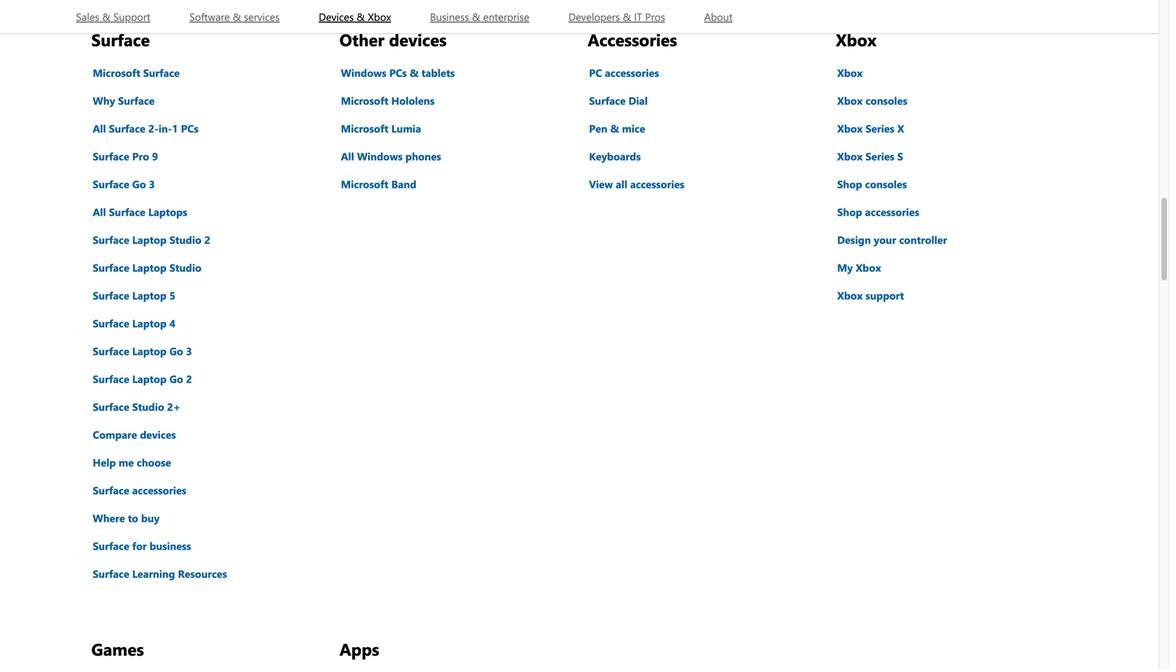 Task type: describe. For each thing, give the bounding box(es) containing it.
microsoft band link
[[340, 176, 418, 193]]

laptop for surface laptop go 3
[[132, 344, 167, 358]]

dial
[[629, 94, 648, 108]]

software & services link
[[188, 0, 281, 33]]

all
[[616, 177, 628, 191]]

1 horizontal spatial 3
[[186, 344, 192, 358]]

surface dial
[[589, 94, 648, 108]]

other devices
[[340, 28, 447, 50]]

shop accessories link
[[836, 204, 921, 220]]

developers & it pros link
[[567, 0, 667, 33]]

windows pcs & tablets
[[341, 66, 455, 80]]

microsoft hololens
[[341, 94, 435, 108]]

microsoft for microsoft band
[[341, 177, 389, 191]]

pc accessories link
[[588, 64, 661, 81]]

& for sales
[[102, 10, 111, 24]]

& left tablets
[[410, 66, 419, 80]]

surface for surface learning resources
[[93, 567, 129, 581]]

support
[[866, 289, 905, 303]]

your
[[874, 233, 897, 247]]

shop accessories
[[838, 205, 920, 219]]

microsoft for microsoft surface
[[93, 66, 140, 80]]

accessories
[[588, 28, 678, 50]]

why
[[93, 94, 115, 108]]

surface go 3
[[93, 177, 155, 191]]

about link
[[703, 0, 734, 33]]

laptop for surface laptop studio
[[132, 261, 167, 275]]

surface for business
[[93, 539, 191, 553]]

pc
[[589, 66, 602, 80]]

xbox consoles
[[838, 94, 908, 108]]

microsoft lumia
[[341, 122, 421, 135]]

all surface laptops link
[[91, 204, 189, 220]]

where
[[93, 511, 125, 525]]

2+
[[167, 400, 181, 414]]

surface for surface studio 2+
[[93, 400, 129, 414]]

xbox support link
[[836, 287, 906, 304]]

go for 3
[[170, 344, 183, 358]]

surface laptop go 3 link
[[91, 343, 194, 360]]

2 for surface laptop studio 2
[[204, 233, 210, 247]]

xbox up xbox link
[[836, 28, 877, 50]]

surface inside "link"
[[109, 205, 146, 219]]

phones
[[406, 149, 441, 163]]

& for software
[[233, 10, 241, 24]]

compare
[[93, 428, 137, 442]]

surface for surface go 3
[[93, 177, 129, 191]]

surface up why surface link
[[143, 66, 180, 80]]

all windows phones
[[341, 149, 441, 163]]

help me choose
[[93, 456, 171, 470]]

sales & support link
[[75, 0, 152, 33]]

shop for shop accessories
[[838, 205, 863, 219]]

pc accessories
[[589, 66, 659, 80]]

microsoft surface
[[93, 66, 180, 80]]

sales
[[76, 10, 99, 24]]

xbox up 'xbox consoles'
[[838, 66, 863, 80]]

pros
[[645, 10, 666, 24]]

surface studio 2+ link
[[91, 399, 182, 415]]

surface learning resources link
[[91, 566, 229, 582]]

surface for surface laptop 4
[[93, 316, 129, 330]]

surface for surface dial
[[589, 94, 626, 108]]

for
[[132, 539, 147, 553]]

2 for surface laptop go 2
[[186, 372, 192, 386]]

compare devices
[[93, 428, 176, 442]]

business & enterprise link
[[429, 0, 531, 33]]

series for x
[[866, 122, 895, 135]]

1
[[172, 122, 178, 135]]

& for business
[[472, 10, 481, 24]]

surface laptop 5
[[93, 289, 176, 303]]

surface for surface for business
[[93, 539, 129, 553]]

why surface link
[[91, 92, 156, 109]]

surface accessories
[[93, 484, 187, 497]]

laptops
[[148, 205, 187, 219]]

in-
[[159, 122, 172, 135]]

devices & xbox link
[[317, 0, 393, 33]]

surface laptop 4
[[93, 316, 176, 330]]

surface down the "microsoft surface" link
[[118, 94, 155, 108]]

business
[[430, 10, 469, 24]]

games
[[91, 638, 144, 660]]

pro
[[132, 149, 149, 163]]

surface go 3 link
[[91, 176, 156, 193]]

hololens
[[392, 94, 435, 108]]

series for s
[[866, 149, 895, 163]]

my xbox link
[[836, 259, 883, 276]]

help me choose link
[[91, 454, 173, 471]]

& for pen
[[611, 122, 620, 135]]

surface laptop studio 2
[[93, 233, 210, 247]]

design
[[838, 233, 871, 247]]

2-
[[148, 122, 159, 135]]

all surface laptops
[[93, 205, 187, 219]]

xbox down my
[[838, 289, 863, 303]]

surface for surface laptop studio
[[93, 261, 129, 275]]

0 vertical spatial windows
[[341, 66, 387, 80]]

surface laptop go 3
[[93, 344, 192, 358]]

0 vertical spatial go
[[132, 177, 146, 191]]

studio for surface laptop studio
[[170, 261, 202, 275]]

why surface
[[93, 94, 155, 108]]

all for all surface 2-in-1 pcs
[[93, 122, 106, 135]]

resources
[[178, 567, 227, 581]]

surface studio 2+
[[93, 400, 181, 414]]

my
[[838, 261, 853, 275]]

software
[[190, 10, 230, 24]]

pen & mice
[[589, 122, 646, 135]]

all surface 2-in-1 pcs
[[93, 122, 199, 135]]

surface for business link
[[91, 538, 193, 555]]

xbox support
[[838, 289, 905, 303]]

xbox series x link
[[836, 120, 906, 137]]

accessories for pc accessories
[[605, 66, 659, 80]]

surface laptop go 2
[[93, 372, 192, 386]]

surface laptop 5 link
[[91, 287, 177, 304]]

pen & mice link
[[588, 120, 647, 137]]

mice
[[622, 122, 646, 135]]

xbox series s
[[838, 149, 904, 163]]



Task type: locate. For each thing, give the bounding box(es) containing it.
surface down sales & support
[[91, 28, 150, 50]]

all inside "link"
[[93, 205, 106, 219]]

laptop up surface laptop go 2
[[132, 344, 167, 358]]

microsoft band
[[341, 177, 417, 191]]

& inside 'link'
[[233, 10, 241, 24]]

& left services at the top left
[[233, 10, 241, 24]]

laptop inside 'surface laptop 5' link
[[132, 289, 167, 303]]

1 vertical spatial go
[[170, 344, 183, 358]]

0 vertical spatial 3
[[149, 177, 155, 191]]

1 horizontal spatial devices
[[389, 28, 447, 50]]

3 up 'surface laptop go 2' link
[[186, 344, 192, 358]]

software & services
[[190, 10, 280, 24]]

all down "surface go 3" link
[[93, 205, 106, 219]]

0 vertical spatial consoles
[[866, 94, 908, 108]]

laptop for surface laptop go 2
[[132, 372, 167, 386]]

accessories right all
[[631, 177, 685, 191]]

1 vertical spatial devices
[[140, 428, 176, 442]]

3
[[149, 177, 155, 191], [186, 344, 192, 358]]

all windows phones link
[[340, 148, 443, 165]]

surface up surface laptop 5
[[93, 261, 129, 275]]

xbox down the xbox series x
[[838, 149, 863, 163]]

1 vertical spatial windows
[[357, 149, 403, 163]]

surface up surface studio 2+
[[93, 372, 129, 386]]

& right sales
[[102, 10, 111, 24]]

& up "other" on the top left of the page
[[357, 10, 365, 24]]

keyboards
[[589, 149, 641, 163]]

3 laptop from the top
[[132, 289, 167, 303]]

microsoft inside microsoft lumia "link"
[[341, 122, 389, 135]]

devices up windows pcs & tablets link
[[389, 28, 447, 50]]

surface laptop studio 2 link
[[91, 232, 212, 248]]

all inside "link"
[[341, 149, 354, 163]]

microsoft lumia link
[[340, 120, 423, 137]]

microsoft for microsoft hololens
[[341, 94, 389, 108]]

all up microsoft band link in the left top of the page
[[341, 149, 354, 163]]

laptop for surface laptop 4
[[132, 316, 167, 330]]

laptop inside surface laptop go 3 link
[[132, 344, 167, 358]]

go down 4
[[170, 344, 183, 358]]

go up all surface laptops "link"
[[132, 177, 146, 191]]

all for all surface laptops
[[93, 205, 106, 219]]

1 laptop from the top
[[132, 233, 167, 247]]

surface dial link
[[588, 92, 650, 109]]

shop down xbox series s
[[838, 177, 863, 191]]

laptop inside surface laptop studio link
[[132, 261, 167, 275]]

xbox series s link
[[836, 148, 905, 165]]

devices for compare devices
[[140, 428, 176, 442]]

1 horizontal spatial pcs
[[390, 66, 407, 80]]

2 consoles from the top
[[866, 177, 908, 191]]

microsoft inside the "microsoft surface" link
[[93, 66, 140, 80]]

all down why
[[93, 122, 106, 135]]

studio
[[170, 233, 202, 247], [170, 261, 202, 275], [132, 400, 164, 414]]

view all accessories
[[589, 177, 685, 191]]

go
[[132, 177, 146, 191], [170, 344, 183, 358], [170, 372, 183, 386]]

services
[[244, 10, 280, 24]]

surface for surface laptop studio 2
[[93, 233, 129, 247]]

where to buy
[[93, 511, 160, 525]]

laptop down surface laptop studio 2
[[132, 261, 167, 275]]

shop
[[838, 177, 863, 191], [838, 205, 863, 219]]

accessories up design your controller 'link'
[[866, 205, 920, 219]]

pcs up the microsoft hololens
[[390, 66, 407, 80]]

lumia
[[392, 122, 421, 135]]

surface down surface for business link
[[93, 567, 129, 581]]

series left the x
[[866, 122, 895, 135]]

surface down surface pro 9 link
[[93, 177, 129, 191]]

it
[[634, 10, 643, 24]]

microsoft for microsoft lumia
[[341, 122, 389, 135]]

pcs right 1
[[181, 122, 199, 135]]

xbox inside "link"
[[838, 122, 863, 135]]

about
[[705, 10, 733, 24]]

0 vertical spatial 2
[[204, 233, 210, 247]]

1 vertical spatial pcs
[[181, 122, 199, 135]]

xbox up other devices
[[368, 10, 391, 24]]

laptop for surface laptop studio 2
[[132, 233, 167, 247]]

2 series from the top
[[866, 149, 895, 163]]

surface for surface laptop go 3
[[93, 344, 129, 358]]

accessories down choose
[[132, 484, 187, 497]]

devices for other devices
[[389, 28, 447, 50]]

surface laptop studio
[[93, 261, 202, 275]]

view
[[589, 177, 613, 191]]

consoles for xbox consoles
[[866, 94, 908, 108]]

4 laptop from the top
[[132, 316, 167, 330]]

laptop inside the surface laptop studio 2 "link"
[[132, 233, 167, 247]]

xbox consoles link
[[836, 92, 909, 109]]

& for developers
[[623, 10, 632, 24]]

surface down "surface laptop 4" link
[[93, 344, 129, 358]]

1 vertical spatial series
[[866, 149, 895, 163]]

laptop for surface laptop 5
[[132, 289, 167, 303]]

1 shop from the top
[[838, 177, 863, 191]]

1 vertical spatial consoles
[[866, 177, 908, 191]]

microsoft inside microsoft hololens link
[[341, 94, 389, 108]]

windows up microsoft band
[[357, 149, 403, 163]]

2 vertical spatial studio
[[132, 400, 164, 414]]

surface inside "link"
[[93, 233, 129, 247]]

& left it in the right of the page
[[623, 10, 632, 24]]

accessories for surface accessories
[[132, 484, 187, 497]]

0 horizontal spatial pcs
[[181, 122, 199, 135]]

2 inside "link"
[[204, 233, 210, 247]]

enterprise
[[483, 10, 530, 24]]

1 vertical spatial studio
[[170, 261, 202, 275]]

&
[[102, 10, 111, 24], [233, 10, 241, 24], [357, 10, 365, 24], [472, 10, 481, 24], [623, 10, 632, 24], [410, 66, 419, 80], [611, 122, 620, 135]]

microsoft down microsoft hololens link
[[341, 122, 389, 135]]

s
[[898, 149, 904, 163]]

accessories up the dial
[[605, 66, 659, 80]]

xbox up xbox series s
[[838, 122, 863, 135]]

surface laptop 4 link
[[91, 315, 177, 332]]

series left s
[[866, 149, 895, 163]]

surface down all surface laptops
[[93, 233, 129, 247]]

5 laptop from the top
[[132, 344, 167, 358]]

where to buy link
[[91, 510, 161, 527]]

1 vertical spatial shop
[[838, 205, 863, 219]]

business
[[150, 539, 191, 553]]

my xbox
[[838, 261, 882, 275]]

studio for surface laptop studio 2
[[170, 233, 202, 247]]

& right "business"
[[472, 10, 481, 24]]

xbox down xbox link
[[838, 94, 863, 108]]

surface up where
[[93, 484, 129, 497]]

shop consoles
[[838, 177, 908, 191]]

microsoft up microsoft lumia "link"
[[341, 94, 389, 108]]

view all accessories link
[[588, 176, 686, 193]]

surface accessories link
[[91, 482, 188, 499]]

surface laptop go 2 link
[[91, 371, 194, 387]]

devices up choose
[[140, 428, 176, 442]]

surface up the compare
[[93, 400, 129, 414]]

studio inside "link"
[[170, 233, 202, 247]]

& for devices
[[357, 10, 365, 24]]

xbox series x
[[838, 122, 905, 135]]

shop consoles link
[[836, 176, 909, 193]]

laptop up surface laptop studio link on the left
[[132, 233, 167, 247]]

2 vertical spatial all
[[93, 205, 106, 219]]

windows down "other" on the top left of the page
[[341, 66, 387, 80]]

microsoft hololens link
[[340, 92, 436, 109]]

keyboards link
[[588, 148, 643, 165]]

shop for shop consoles
[[838, 177, 863, 191]]

1 vertical spatial all
[[341, 149, 354, 163]]

surface learning resources
[[93, 567, 227, 581]]

tablets
[[422, 66, 455, 80]]

go up 2+
[[170, 372, 183, 386]]

surface for surface laptop 5
[[93, 289, 129, 303]]

surface laptop studio link
[[91, 259, 203, 276]]

surface pro 9 link
[[91, 148, 160, 165]]

devices & xbox
[[319, 10, 391, 24]]

consoles up the x
[[866, 94, 908, 108]]

surface for surface accessories
[[93, 484, 129, 497]]

surface down surface laptop 5
[[93, 316, 129, 330]]

microsoft down all windows phones "link"
[[341, 177, 389, 191]]

1 vertical spatial 2
[[186, 372, 192, 386]]

studio down laptops
[[170, 233, 202, 247]]

laptop down surface laptop go 3 link
[[132, 372, 167, 386]]

laptop left 4
[[132, 316, 167, 330]]

windows inside "link"
[[357, 149, 403, 163]]

surface left pro
[[93, 149, 129, 163]]

2 vertical spatial go
[[170, 372, 183, 386]]

0 horizontal spatial 2
[[186, 372, 192, 386]]

me
[[119, 456, 134, 470]]

0 vertical spatial series
[[866, 122, 895, 135]]

1 series from the top
[[866, 122, 895, 135]]

series
[[866, 122, 895, 135], [866, 149, 895, 163]]

3 down 9
[[149, 177, 155, 191]]

surface up surface laptop 4
[[93, 289, 129, 303]]

2 laptop from the top
[[132, 261, 167, 275]]

0 vertical spatial studio
[[170, 233, 202, 247]]

pcs
[[390, 66, 407, 80], [181, 122, 199, 135]]

studio left 2+
[[132, 400, 164, 414]]

series inside "link"
[[866, 122, 895, 135]]

learning
[[132, 567, 175, 581]]

0 horizontal spatial devices
[[140, 428, 176, 442]]

all for all windows phones
[[341, 149, 354, 163]]

xbox link
[[836, 64, 865, 81]]

2
[[204, 233, 210, 247], [186, 372, 192, 386]]

0 vertical spatial all
[[93, 122, 106, 135]]

accessories for shop accessories
[[866, 205, 920, 219]]

band
[[392, 177, 417, 191]]

all
[[93, 122, 106, 135], [341, 149, 354, 163], [93, 205, 106, 219]]

microsoft up why surface
[[93, 66, 140, 80]]

0 vertical spatial devices
[[389, 28, 447, 50]]

consoles inside shop consoles link
[[866, 177, 908, 191]]

laptop inside 'surface laptop go 2' link
[[132, 372, 167, 386]]

accessories
[[605, 66, 659, 80], [631, 177, 685, 191], [866, 205, 920, 219], [132, 484, 187, 497]]

0 vertical spatial shop
[[838, 177, 863, 191]]

consoles up shop accessories
[[866, 177, 908, 191]]

design your controller link
[[836, 232, 949, 248]]

surface down where
[[93, 539, 129, 553]]

0 vertical spatial pcs
[[390, 66, 407, 80]]

to
[[128, 511, 138, 525]]

microsoft surface link
[[91, 64, 181, 81]]

surface up pen
[[589, 94, 626, 108]]

laptop inside "surface laptop 4" link
[[132, 316, 167, 330]]

xbox right my
[[856, 261, 882, 275]]

2 shop from the top
[[838, 205, 863, 219]]

1 consoles from the top
[[866, 94, 908, 108]]

buy
[[141, 511, 160, 525]]

surface left 2-
[[109, 122, 146, 135]]

1 vertical spatial 3
[[186, 344, 192, 358]]

consoles inside xbox consoles link
[[866, 94, 908, 108]]

& right pen
[[611, 122, 620, 135]]

laptop left 5
[[132, 289, 167, 303]]

studio up 5
[[170, 261, 202, 275]]

sales & support
[[76, 10, 150, 24]]

surface for surface pro 9
[[93, 149, 129, 163]]

surface for surface laptop go 2
[[93, 372, 129, 386]]

support
[[113, 10, 150, 24]]

consoles for shop consoles
[[866, 177, 908, 191]]

microsoft inside microsoft band link
[[341, 177, 389, 191]]

business & enterprise
[[430, 10, 530, 24]]

surface pro 9
[[93, 149, 158, 163]]

1 horizontal spatial 2
[[204, 233, 210, 247]]

other
[[340, 28, 385, 50]]

choose
[[137, 456, 171, 470]]

6 laptop from the top
[[132, 372, 167, 386]]

shop up design
[[838, 205, 863, 219]]

0 horizontal spatial 3
[[149, 177, 155, 191]]

help
[[93, 456, 116, 470]]

go for 2
[[170, 372, 183, 386]]

surface for surface
[[91, 28, 150, 50]]

surface down surface go 3
[[109, 205, 146, 219]]



Task type: vqa. For each thing, say whether or not it's contained in the screenshot.
the top go
yes



